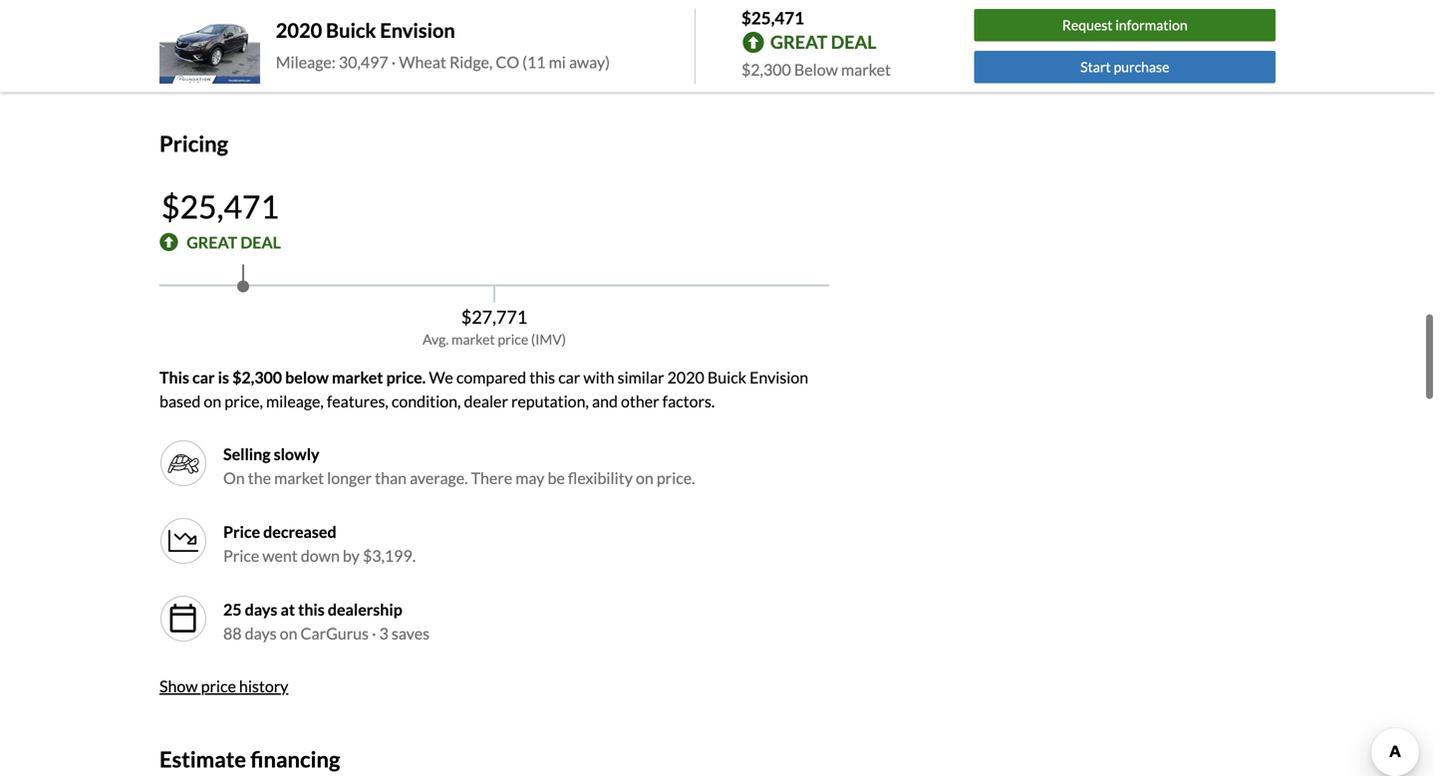 Task type: vqa. For each thing, say whether or not it's contained in the screenshot.
Info related to $15,998
no



Task type: locate. For each thing, give the bounding box(es) containing it.
0 horizontal spatial price.
[[386, 368, 426, 387]]

car inside we compared this car with similar 2020 buick envision based on price, mileage, features, condition, dealer reputation, and other factors.
[[559, 368, 581, 387]]

0 horizontal spatial 2020
[[276, 18, 322, 42]]

(11
[[523, 52, 546, 72]]

2020 up mileage:
[[276, 18, 322, 42]]

0 horizontal spatial history
[[239, 677, 289, 696]]

this right at
[[298, 600, 325, 619]]

1 price from the top
[[223, 522, 260, 542]]

envision inside the 2020 buick envision mileage: 30,497 · wheat ridge, co (11 mi away)
[[380, 18, 455, 42]]

history down 88
[[239, 677, 289, 696]]

$25,471 for great deal
[[161, 187, 279, 226]]

0 vertical spatial price
[[223, 522, 260, 542]]

1 vertical spatial the
[[248, 468, 271, 488]]

deal
[[831, 31, 877, 53]]

price,
[[225, 392, 263, 411]]

buick up 30,497
[[326, 18, 376, 42]]

market down slowly
[[274, 468, 324, 488]]

$27,771
[[461, 306, 528, 328]]

$2,300 up price,
[[232, 368, 282, 387]]

price
[[498, 331, 529, 348], [201, 677, 236, 696]]

·
[[392, 52, 396, 72], [372, 624, 376, 643]]

price. right "flexibility"
[[657, 468, 695, 488]]

1 horizontal spatial buick
[[708, 368, 747, 387]]

0 vertical spatial $2,300
[[742, 60, 792, 79]]

0 horizontal spatial this
[[298, 600, 325, 619]]

$27,771 avg. market price (imv)
[[423, 306, 566, 348]]

on
[[223, 468, 245, 488]]

0 vertical spatial price
[[498, 331, 529, 348]]

on right 20%
[[229, 61, 247, 80]]

· left wheat
[[392, 52, 396, 72]]

may
[[516, 468, 545, 488]]

than
[[375, 468, 407, 488]]

$2,300
[[742, 60, 792, 79], [232, 368, 282, 387]]

· left 3
[[372, 624, 376, 643]]

great deal image
[[160, 233, 179, 252]]

vehicle
[[384, 61, 433, 80]]

on down at
[[280, 624, 298, 643]]

on right "flexibility"
[[636, 468, 654, 488]]

we
[[429, 368, 453, 387]]

on down is
[[204, 392, 222, 411]]

0 vertical spatial history
[[436, 61, 485, 80]]

the left full
[[250, 61, 273, 80]]

$2,300 below market
[[742, 60, 891, 79]]

ridge,
[[450, 52, 493, 72]]

show
[[160, 677, 198, 696]]

1 vertical spatial ·
[[372, 624, 376, 643]]

days
[[245, 600, 278, 619], [245, 624, 277, 643]]

this
[[160, 368, 189, 387]]

based
[[160, 392, 201, 411]]

2 car from the left
[[559, 368, 581, 387]]

selling slowly on the market longer than average. there may be flexibility on price.
[[223, 444, 695, 488]]

price decreased image
[[160, 517, 207, 565], [168, 525, 199, 557]]

$2,300 down great
[[742, 60, 792, 79]]

market
[[842, 60, 891, 79], [452, 331, 495, 348], [332, 368, 383, 387], [274, 468, 324, 488]]

market down "$27,771"
[[452, 331, 495, 348]]

1 vertical spatial buick
[[708, 368, 747, 387]]

car left is
[[192, 368, 215, 387]]

0 horizontal spatial ·
[[372, 624, 376, 643]]

0 vertical spatial $25,471
[[742, 7, 805, 28]]

envision
[[380, 18, 455, 42], [750, 368, 809, 387]]

on inside the selling slowly on the market longer than average. there may be flexibility on price.
[[636, 468, 654, 488]]

this inside 25 days at this dealership 88 days on cargurus · 3 saves
[[298, 600, 325, 619]]

price left went
[[223, 546, 259, 566]]

market inside $27,771 avg. market price (imv)
[[452, 331, 495, 348]]

1 horizontal spatial price.
[[657, 468, 695, 488]]

1 horizontal spatial this
[[530, 368, 556, 387]]

0 horizontal spatial car
[[192, 368, 215, 387]]

save 20% on the full autocheck vehicle history report image
[[537, 63, 556, 82]]

one
[[273, 21, 299, 40]]

0 horizontal spatial $2,300
[[232, 368, 282, 387]]

price inside $27,771 avg. market price (imv)
[[498, 331, 529, 348]]

estimate financing
[[160, 747, 340, 773]]

market inside the selling slowly on the market longer than average. there may be flexibility on price.
[[274, 468, 324, 488]]

25 days at this dealership image
[[168, 603, 199, 635]]

1 horizontal spatial ·
[[392, 52, 396, 72]]

features,
[[327, 392, 389, 411]]

similar
[[618, 368, 665, 387]]

0 horizontal spatial $25,471
[[161, 187, 279, 226]]

the
[[250, 61, 273, 80], [248, 468, 271, 488]]

the inside the selling slowly on the market longer than average. there may be flexibility on price.
[[248, 468, 271, 488]]

start purchase
[[1081, 58, 1170, 75]]

1 vertical spatial days
[[245, 624, 277, 643]]

0 vertical spatial envision
[[380, 18, 455, 42]]

1 vertical spatial price
[[223, 546, 259, 566]]

0 vertical spatial days
[[245, 600, 278, 619]]

0 horizontal spatial envision
[[380, 18, 455, 42]]

vehicle
[[191, 21, 243, 40]]

this up reputation, on the bottom of the page
[[530, 368, 556, 387]]

0 horizontal spatial price
[[201, 677, 236, 696]]

selling
[[223, 444, 271, 464]]

reputation,
[[511, 392, 589, 411]]

below
[[795, 60, 838, 79]]

price
[[223, 522, 260, 542], [223, 546, 259, 566]]

days left at
[[245, 600, 278, 619]]

slowly
[[274, 444, 320, 464]]

price. up condition,
[[386, 368, 426, 387]]

autocheck
[[302, 61, 380, 80]]

$25,471
[[742, 7, 805, 28], [161, 187, 279, 226]]

purchase
[[1114, 58, 1170, 75]]

2020
[[276, 18, 322, 42], [668, 368, 705, 387]]

1 horizontal spatial envision
[[750, 368, 809, 387]]

this
[[530, 368, 556, 387], [298, 600, 325, 619]]

1 vertical spatial 2020
[[668, 368, 705, 387]]

price decreased price went down by $3,199.
[[223, 522, 416, 566]]

start purchase button
[[975, 51, 1276, 83]]

1 horizontal spatial $2,300
[[742, 60, 792, 79]]

1 vertical spatial this
[[298, 600, 325, 619]]

the right on
[[248, 468, 271, 488]]

1 horizontal spatial $25,471
[[742, 7, 805, 28]]

factors.
[[663, 392, 715, 411]]

car
[[192, 368, 215, 387], [559, 368, 581, 387]]

below
[[285, 368, 329, 387]]

price down on
[[223, 522, 260, 542]]

0 vertical spatial 2020
[[276, 18, 322, 42]]

market down deal
[[842, 60, 891, 79]]

car left with
[[559, 368, 581, 387]]

1 vertical spatial $25,471
[[161, 187, 279, 226]]

dealer
[[464, 392, 508, 411]]

2 days from the top
[[245, 624, 277, 643]]

2020 inside the 2020 buick envision mileage: 30,497 · wheat ridge, co (11 mi away)
[[276, 18, 322, 42]]

0 vertical spatial this
[[530, 368, 556, 387]]

1 horizontal spatial 2020
[[668, 368, 705, 387]]

history
[[436, 61, 485, 80], [239, 677, 289, 696]]

$25,471 for $2,300
[[742, 7, 805, 28]]

price down "$27,771"
[[498, 331, 529, 348]]

1 horizontal spatial history
[[436, 61, 485, 80]]

down
[[301, 546, 340, 566]]

at
[[281, 600, 295, 619]]

0 vertical spatial the
[[250, 61, 273, 80]]

1 horizontal spatial car
[[559, 368, 581, 387]]

selling slowly image
[[168, 447, 199, 479]]

days right 88
[[245, 624, 277, 643]]

history left the co on the top left of page
[[436, 61, 485, 80]]

0 vertical spatial ·
[[392, 52, 396, 72]]

deal
[[240, 233, 281, 252]]

1 horizontal spatial price
[[498, 331, 529, 348]]

we compared this car with similar 2020 buick envision based on price, mileage, features, condition, dealer reputation, and other factors.
[[160, 368, 809, 411]]

1 vertical spatial price.
[[657, 468, 695, 488]]

saves
[[392, 624, 430, 643]]

this car is $2,300 below market price.
[[160, 368, 426, 387]]

buick up factors.
[[708, 368, 747, 387]]

vehicle has one previous owner.
[[191, 21, 412, 40]]

mi
[[549, 52, 566, 72]]

2020 up factors.
[[668, 368, 705, 387]]

price right show
[[201, 677, 236, 696]]

0 horizontal spatial buick
[[326, 18, 376, 42]]

0 vertical spatial price.
[[386, 368, 426, 387]]

price.
[[386, 368, 426, 387], [657, 468, 695, 488]]

1 vertical spatial envision
[[750, 368, 809, 387]]

selling slowly image
[[160, 439, 207, 487]]

0 vertical spatial buick
[[326, 18, 376, 42]]



Task type: describe. For each thing, give the bounding box(es) containing it.
save
[[160, 61, 192, 80]]

this inside we compared this car with similar 2020 buick envision based on price, mileage, features, condition, dealer reputation, and other factors.
[[530, 368, 556, 387]]

· inside the 2020 buick envision mileage: 30,497 · wheat ridge, co (11 mi away)
[[392, 52, 396, 72]]

has
[[246, 21, 270, 40]]

there
[[471, 468, 513, 488]]

be
[[548, 468, 565, 488]]

mileage:
[[276, 52, 336, 72]]

decreased
[[263, 522, 337, 542]]

average.
[[410, 468, 468, 488]]

30,497
[[339, 52, 389, 72]]

great deal
[[187, 233, 281, 252]]

request
[[1063, 17, 1113, 34]]

20%
[[195, 61, 226, 80]]

the for full
[[250, 61, 273, 80]]

envision inside we compared this car with similar 2020 buick envision based on price, mileage, features, condition, dealer reputation, and other factors.
[[750, 368, 809, 387]]

1 days from the top
[[245, 600, 278, 619]]

avg.
[[423, 331, 449, 348]]

pricing
[[160, 130, 228, 156]]

information
[[1116, 17, 1188, 34]]

away)
[[569, 52, 610, 72]]

market up features,
[[332, 368, 383, 387]]

save 20% on the full autocheck vehicle history report
[[160, 61, 533, 80]]

request information
[[1063, 17, 1188, 34]]

owner.
[[365, 21, 412, 40]]

25
[[223, 600, 242, 619]]

save 20% on the full autocheck vehicle history report link
[[160, 61, 556, 82]]

1 vertical spatial $2,300
[[232, 368, 282, 387]]

estimate
[[160, 747, 246, 773]]

co
[[496, 52, 520, 72]]

on inside 25 days at this dealership 88 days on cargurus · 3 saves
[[280, 624, 298, 643]]

25 days at this dealership 88 days on cargurus · 3 saves
[[223, 600, 430, 643]]

previous
[[302, 21, 362, 40]]

went
[[262, 546, 298, 566]]

buick inside the 2020 buick envision mileage: 30,497 · wheat ridge, co (11 mi away)
[[326, 18, 376, 42]]

with
[[584, 368, 615, 387]]

show price history link
[[160, 677, 289, 696]]

report
[[488, 61, 533, 80]]

1 car from the left
[[192, 368, 215, 387]]

request information button
[[975, 9, 1276, 42]]

cargurus
[[301, 624, 369, 643]]

start
[[1081, 58, 1112, 75]]

(imv)
[[531, 331, 566, 348]]

other
[[621, 392, 660, 411]]

25 days at this dealership image
[[160, 595, 207, 643]]

1 vertical spatial price
[[201, 677, 236, 696]]

3
[[379, 624, 389, 643]]

mileage,
[[266, 392, 324, 411]]

price. inside the selling slowly on the market longer than average. there may be flexibility on price.
[[657, 468, 695, 488]]

1 vertical spatial history
[[239, 677, 289, 696]]

and
[[592, 392, 618, 411]]

2020 inside we compared this car with similar 2020 buick envision based on price, mileage, features, condition, dealer reputation, and other factors.
[[668, 368, 705, 387]]

on inside we compared this car with similar 2020 buick envision based on price, mileage, features, condition, dealer reputation, and other factors.
[[204, 392, 222, 411]]

by
[[343, 546, 360, 566]]

dealership
[[328, 600, 403, 619]]

2 price from the top
[[223, 546, 259, 566]]

88
[[223, 624, 242, 643]]

is
[[218, 368, 229, 387]]

buick inside we compared this car with similar 2020 buick envision based on price, mileage, features, condition, dealer reputation, and other factors.
[[708, 368, 747, 387]]

compared
[[457, 368, 527, 387]]

longer
[[327, 468, 372, 488]]

full
[[276, 61, 299, 80]]

great
[[771, 31, 828, 53]]

show price history
[[160, 677, 289, 696]]

condition,
[[392, 392, 461, 411]]

flexibility
[[568, 468, 633, 488]]

$3,199.
[[363, 546, 416, 566]]

great deal
[[771, 31, 877, 53]]

great
[[187, 233, 237, 252]]

2020 buick envision mileage: 30,497 · wheat ridge, co (11 mi away)
[[276, 18, 610, 72]]

2020 buick envision image
[[160, 9, 260, 84]]

the for market
[[248, 468, 271, 488]]

· inside 25 days at this dealership 88 days on cargurus · 3 saves
[[372, 624, 376, 643]]

wheat
[[399, 52, 447, 72]]

financing
[[251, 747, 340, 773]]



